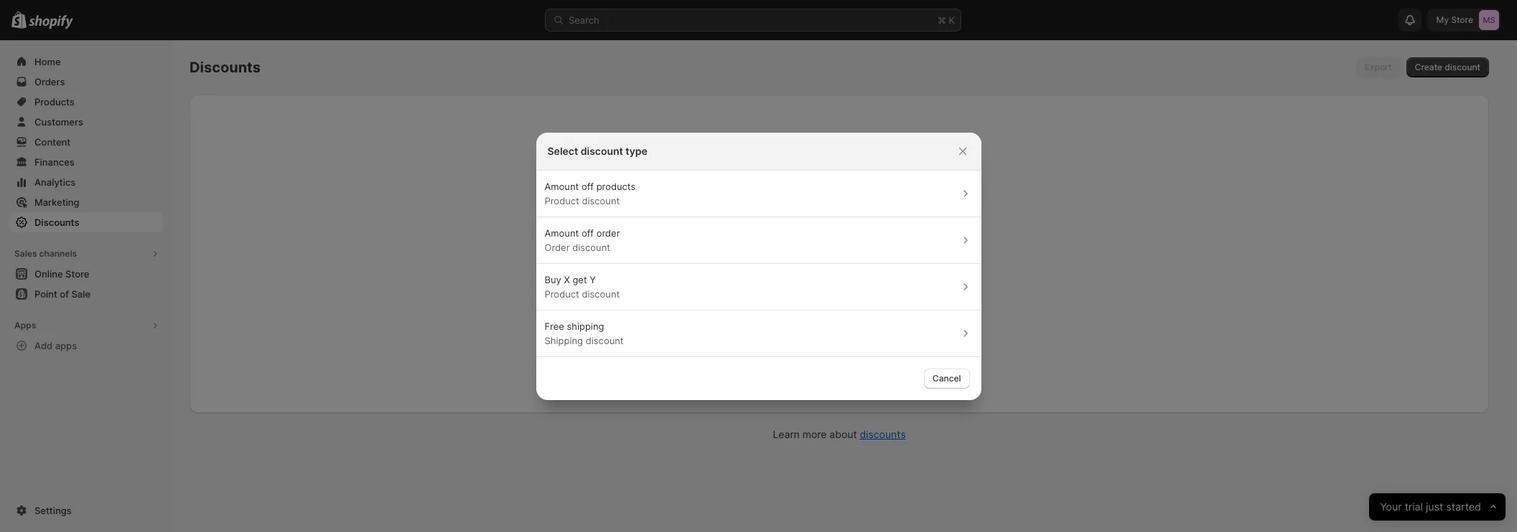 Task type: locate. For each thing, give the bounding box(es) containing it.
1 vertical spatial off
[[582, 227, 594, 239]]

amount down select
[[545, 181, 579, 192]]

1 horizontal spatial create
[[1415, 62, 1443, 73]]

1 off from the top
[[582, 181, 594, 192]]

create inside create discount codes and automatic discounts that apply at checkout. you can also use discounts with
[[715, 302, 743, 312]]

discount inside free shipping shipping discount
[[586, 335, 624, 346]]

product up the amount off order order discount
[[545, 195, 579, 206]]

2 off from the top
[[582, 227, 594, 239]]

off
[[582, 181, 594, 192], [582, 227, 594, 239]]

2 product from the top
[[545, 288, 579, 300]]

0 vertical spatial product
[[545, 195, 579, 206]]

can
[[774, 313, 789, 324]]

sales channels button
[[9, 244, 164, 264]]

amount inside the amount off order order discount
[[545, 227, 579, 239]]

amount inside amount off products product discount
[[545, 181, 579, 192]]

discounts
[[870, 302, 910, 312], [827, 313, 867, 324], [860, 429, 906, 441]]

codes
[[783, 302, 807, 312]]

that
[[912, 302, 928, 312]]

product inside buy x get y product discount
[[545, 288, 579, 300]]

free shipping shipping discount
[[545, 321, 624, 346]]

off left products
[[582, 181, 594, 192]]

1 vertical spatial product
[[545, 288, 579, 300]]

product inside amount off products product discount
[[545, 195, 579, 206]]

create
[[1415, 62, 1443, 73], [715, 302, 743, 312]]

with
[[869, 313, 887, 324]]

off left order
[[582, 227, 594, 239]]

0 vertical spatial create
[[1415, 62, 1443, 73]]

1 product from the top
[[545, 195, 579, 206]]

discounts right 'about'
[[860, 429, 906, 441]]

learn more about discounts
[[773, 429, 906, 441]]

and
[[810, 302, 825, 312]]

sales channels
[[14, 248, 77, 259]]

off inside amount off products product discount
[[582, 181, 594, 192]]

discount inside create discount button
[[1445, 62, 1481, 73]]

discounts up with
[[870, 302, 910, 312]]

amount for order
[[545, 227, 579, 239]]

0 vertical spatial amount
[[545, 181, 579, 192]]

select discount type dialog
[[0, 132, 1517, 400]]

about
[[830, 429, 857, 441]]

amount up order
[[545, 227, 579, 239]]

k
[[949, 14, 955, 26]]

create for create discount
[[1415, 62, 1443, 73]]

create discount button
[[1406, 57, 1489, 78]]

at
[[956, 302, 964, 312]]

2 amount from the top
[[545, 227, 579, 239]]

product
[[545, 195, 579, 206], [545, 288, 579, 300]]

add apps button
[[9, 336, 164, 356]]

1 vertical spatial amount
[[545, 227, 579, 239]]

get
[[573, 274, 587, 285]]

1 vertical spatial create
[[715, 302, 743, 312]]

amount
[[545, 181, 579, 192], [545, 227, 579, 239]]

add
[[34, 340, 53, 352]]

2 vertical spatial discounts
[[860, 429, 906, 441]]

create for create discount codes and automatic discounts that apply at checkout. you can also use discounts with
[[715, 302, 743, 312]]

free
[[545, 321, 564, 332]]

discounts link
[[860, 429, 906, 441]]

discounts
[[190, 59, 261, 76], [34, 217, 79, 228]]

off for products
[[582, 181, 594, 192]]

buy x get y product discount
[[545, 274, 620, 300]]

discount
[[1445, 62, 1481, 73], [581, 145, 623, 157], [582, 195, 620, 206], [572, 242, 610, 253], [582, 288, 620, 300], [745, 302, 780, 312], [586, 335, 624, 346]]

off inside the amount off order order discount
[[582, 227, 594, 239]]

apps
[[55, 340, 77, 352]]

home
[[34, 56, 61, 67]]

cancel
[[933, 373, 961, 384]]

checkout.
[[714, 313, 754, 324]]

0 vertical spatial discounts
[[190, 59, 261, 76]]

discounts down the automatic
[[827, 313, 867, 324]]

1 amount from the top
[[545, 181, 579, 192]]

0 vertical spatial off
[[582, 181, 594, 192]]

1 vertical spatial discounts
[[34, 217, 79, 228]]

0 horizontal spatial create
[[715, 302, 743, 312]]

off for order
[[582, 227, 594, 239]]

create inside button
[[1415, 62, 1443, 73]]

product down x in the left bottom of the page
[[545, 288, 579, 300]]



Task type: vqa. For each thing, say whether or not it's contained in the screenshot.


Task type: describe. For each thing, give the bounding box(es) containing it.
products
[[596, 181, 636, 192]]

apps
[[14, 320, 36, 331]]

shopify image
[[29, 15, 73, 29]]

you
[[757, 313, 772, 324]]

also
[[791, 313, 808, 324]]

search
[[569, 14, 599, 26]]

create discount
[[1415, 62, 1481, 73]]

0 horizontal spatial discounts
[[34, 217, 79, 228]]

sales
[[14, 248, 37, 259]]

order
[[596, 227, 620, 239]]

discounts link
[[9, 213, 164, 233]]

use
[[810, 313, 825, 324]]

select discount type
[[548, 145, 648, 157]]

0 vertical spatial discounts
[[870, 302, 910, 312]]

shipping
[[567, 321, 604, 332]]

amount for product
[[545, 181, 579, 192]]

settings link
[[9, 501, 164, 521]]

amount off products product discount
[[545, 181, 636, 206]]

1 vertical spatial discounts
[[827, 313, 867, 324]]

x
[[564, 274, 570, 285]]

cancel button
[[924, 369, 970, 389]]

apply
[[931, 302, 953, 312]]

learn
[[773, 429, 800, 441]]

amount off order order discount
[[545, 227, 620, 253]]

discount inside buy x get y product discount
[[582, 288, 620, 300]]

more
[[803, 429, 827, 441]]

1 horizontal spatial discounts
[[190, 59, 261, 76]]

channels
[[39, 248, 77, 259]]

discount inside the amount off order order discount
[[572, 242, 610, 253]]

⌘ k
[[938, 14, 955, 26]]

y
[[590, 274, 596, 285]]

settings
[[34, 506, 72, 517]]

order
[[545, 242, 570, 253]]

buy
[[545, 274, 561, 285]]

discount inside amount off products product discount
[[582, 195, 620, 206]]

type
[[626, 145, 648, 157]]

home link
[[9, 52, 164, 72]]

discount inside create discount codes and automatic discounts that apply at checkout. you can also use discounts with
[[745, 302, 780, 312]]

⌘
[[938, 14, 946, 26]]

automatic
[[827, 302, 868, 312]]

shipping
[[545, 335, 583, 346]]

select
[[548, 145, 578, 157]]

add apps
[[34, 340, 77, 352]]

apps button
[[9, 316, 164, 336]]

create discount codes and automatic discounts that apply at checkout. you can also use discounts with
[[714, 302, 964, 324]]



